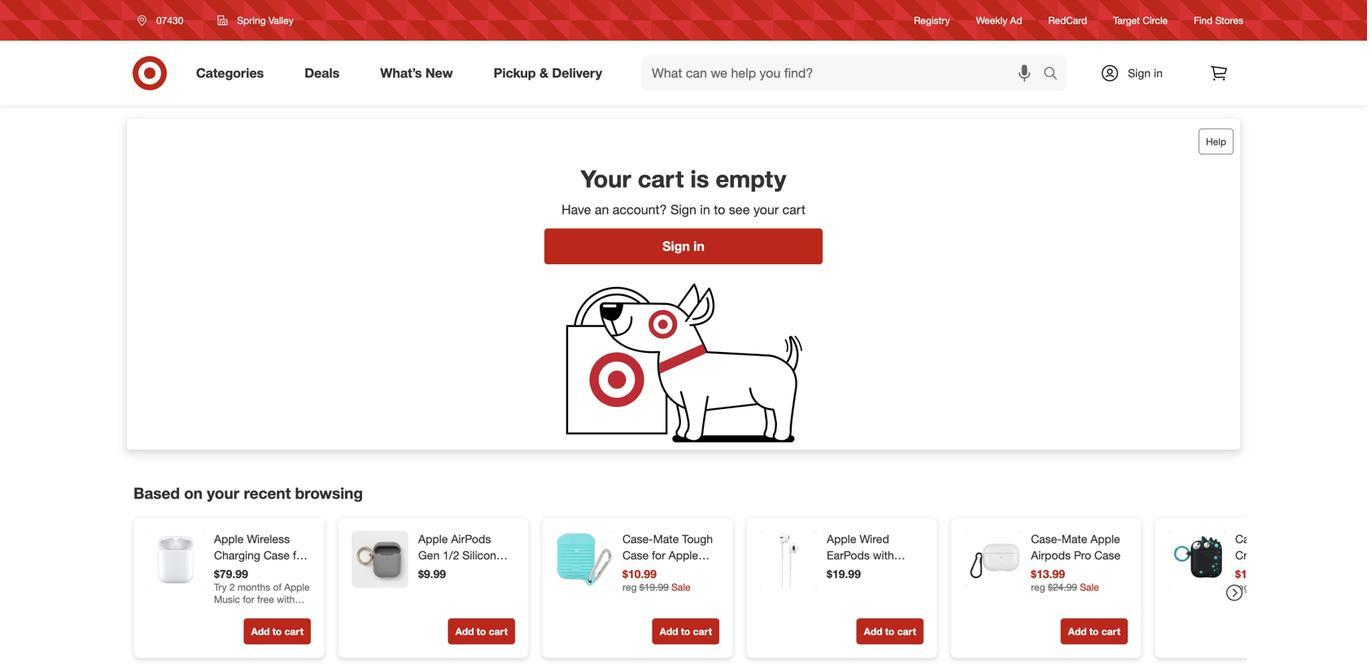 Task type: vqa. For each thing, say whether or not it's contained in the screenshot.
'Help' button
yes



Task type: locate. For each thing, give the bounding box(es) containing it.
reg inside $10.99 reg $19.99 sale
[[623, 582, 637, 594]]

your
[[581, 164, 631, 193]]

cart inside $79.99 try 2 months of apple music for free with target circle add to cart
[[284, 626, 304, 638]]

1 and from the left
[[684, 565, 704, 579]]

cart
[[638, 164, 684, 193], [782, 202, 805, 217], [284, 626, 304, 638], [489, 626, 508, 638], [693, 626, 712, 638], [897, 626, 916, 638], [1101, 626, 1121, 638]]

add to cart down $10.99 reg $19.99 sale
[[660, 626, 712, 638]]

gen
[[418, 549, 440, 563], [645, 581, 666, 595]]

for inside apple wireless charging case for airpods
[[293, 549, 306, 563]]

add to cart down clip
[[455, 626, 508, 638]]

is
[[690, 164, 709, 193]]

sale down 1st
[[671, 582, 691, 594]]

in down is
[[700, 202, 710, 217]]

clip
[[472, 565, 492, 579]]

case- inside case-mate tough case for apple airpods 1st and 2nd gen
[[623, 532, 653, 547]]

airpods up 2
[[214, 565, 254, 579]]

0 horizontal spatial your
[[207, 484, 239, 503]]

mate for case
[[653, 532, 679, 547]]

3 add to cart button from the left
[[652, 619, 719, 645]]

mate left tough
[[653, 532, 679, 547]]

0 vertical spatial your
[[753, 202, 779, 217]]

2 horizontal spatial reg
[[1235, 582, 1249, 594]]

to down mic
[[885, 626, 895, 638]]

apple up charging
[[214, 532, 244, 547]]

3 reg from the left
[[1235, 582, 1249, 594]]

-
[[495, 565, 499, 579], [1278, 581, 1283, 595]]

add down $24.99
[[1068, 626, 1087, 638]]

4 add to cart button from the left
[[857, 619, 924, 645]]

sale inside $10.99 reg $19.99 sale
[[671, 582, 691, 594]]

sale right $24.99
[[1080, 582, 1099, 594]]

1 vertical spatial circle
[[243, 606, 269, 618]]

2 horizontal spatial case-
[[1235, 532, 1266, 547]]

3 case- from the left
[[1235, 532, 1266, 547]]

apple up 1st
[[669, 549, 698, 563]]

0 horizontal spatial $10.99
[[623, 567, 657, 582]]

valley
[[269, 14, 294, 26]]

apple inside case-mate creature spike case for apple airpods - black
[[1281, 565, 1311, 579]]

add to cart button down $24.99
[[1061, 619, 1128, 645]]

1 horizontal spatial airpods
[[451, 532, 491, 547]]

1 reg from the left
[[623, 582, 637, 594]]

case up $10.99 reg $19.99 sale
[[623, 549, 649, 563]]

0 horizontal spatial airpods
[[214, 565, 254, 579]]

2 vertical spatial with
[[277, 594, 295, 606]]

0 horizontal spatial gen
[[418, 549, 440, 563]]

to inside $79.99 try 2 months of apple music for free with target circle add to cart
[[272, 626, 282, 638]]

1 horizontal spatial reg
[[1031, 582, 1045, 594]]

sign in button
[[544, 229, 823, 265]]

1 sale from the left
[[671, 582, 691, 594]]

0 vertical spatial with
[[873, 549, 894, 563]]

sign in
[[1128, 66, 1163, 80], [662, 239, 705, 254]]

find stores link
[[1194, 13, 1243, 27]]

add down heyday™
[[455, 626, 474, 638]]

1 $10.99 from the left
[[623, 567, 657, 582]]

airpods up silicone
[[451, 532, 491, 547]]

case- up $10.99 reg $19.99 sale
[[623, 532, 653, 547]]

to down free
[[272, 626, 282, 638]]

2 horizontal spatial add to cart
[[1068, 626, 1121, 638]]

reg inside $10.99 reg
[[1235, 582, 1249, 594]]

your cart is empty
[[581, 164, 786, 193]]

0 vertical spatial gen
[[418, 549, 440, 563]]

apple up earpods
[[827, 532, 856, 547]]

1 vertical spatial your
[[207, 484, 239, 503]]

1 horizontal spatial with
[[448, 565, 469, 579]]

2 and from the left
[[870, 565, 889, 579]]

add to cart for apple airpods gen 1/2 silicone case with clip - heyday™
[[455, 626, 508, 638]]

and inside case-mate tough case for apple airpods 1st and 2nd gen
[[684, 565, 704, 579]]

apple up the pro
[[1091, 532, 1120, 547]]

$10.99 left 1st
[[623, 567, 657, 582]]

0 horizontal spatial circle
[[243, 606, 269, 618]]

for
[[293, 549, 306, 563], [652, 549, 665, 563], [1265, 565, 1278, 579], [243, 594, 254, 606]]

add to cart
[[455, 626, 508, 638], [660, 626, 712, 638], [1068, 626, 1121, 638]]

case down wireless
[[263, 549, 290, 563]]

airpods up $13.99
[[1031, 549, 1071, 563]]

mate up the pro
[[1062, 532, 1087, 547]]

mate inside case-mate tough case for apple airpods 1st and 2nd gen
[[653, 532, 679, 547]]

add to cart down $24.99
[[1068, 626, 1121, 638]]

apple wired earpods with remote and mic image
[[760, 532, 817, 589], [760, 532, 817, 589]]

mate
[[653, 532, 679, 547], [1062, 532, 1087, 547], [1266, 532, 1292, 547]]

apple inside apple wired earpods with remote and mic
[[827, 532, 856, 547]]

sign in down have an account? sign in to see your cart
[[662, 239, 705, 254]]

airpods
[[451, 532, 491, 547], [214, 565, 254, 579], [623, 565, 662, 579]]

$13.99
[[1031, 567, 1065, 582]]

sign down have an account? sign in to see your cart
[[662, 239, 690, 254]]

charging
[[214, 549, 260, 563]]

0 horizontal spatial target
[[214, 606, 241, 618]]

see
[[729, 202, 750, 217]]

1 horizontal spatial add to cart
[[660, 626, 712, 638]]

case- up creature
[[1235, 532, 1266, 547]]

mate up spike at the right bottom
[[1266, 532, 1292, 547]]

target
[[1113, 14, 1140, 26], [214, 606, 241, 618]]

2 add from the left
[[455, 626, 474, 638]]

target circle
[[1113, 14, 1168, 26]]

1 vertical spatial airpods
[[1235, 581, 1275, 595]]

case-mate apple airpods pro case image
[[964, 532, 1021, 589], [964, 532, 1021, 589]]

case down creature
[[1235, 565, 1261, 579]]

2 horizontal spatial with
[[873, 549, 894, 563]]

sale
[[671, 582, 691, 594], [1080, 582, 1099, 594]]

case- inside the case-mate apple airpods pro case $13.99 reg $24.99 sale
[[1031, 532, 1062, 547]]

add to cart button
[[244, 619, 311, 645], [448, 619, 515, 645], [652, 619, 719, 645], [857, 619, 924, 645], [1061, 619, 1128, 645]]

sign down 'target circle' link
[[1128, 66, 1151, 80]]

in
[[1154, 66, 1163, 80], [700, 202, 710, 217], [694, 239, 705, 254]]

ad
[[1010, 14, 1022, 26]]

add inside '$19.99 add to cart'
[[864, 626, 882, 638]]

apple inside apple wireless charging case for airpods
[[214, 532, 244, 547]]

registry link
[[914, 13, 950, 27]]

browsing
[[295, 484, 363, 503]]

4 add from the left
[[864, 626, 882, 638]]

1 vertical spatial target
[[214, 606, 241, 618]]

for inside $79.99 try 2 months of apple music for free with target circle add to cart
[[243, 594, 254, 606]]

case-mate tough case for apple airpods 1st and 2nd gen image
[[556, 532, 613, 589], [556, 532, 613, 589]]

your right see
[[753, 202, 779, 217]]

- left black
[[1278, 581, 1283, 595]]

find stores
[[1194, 14, 1243, 26]]

07430
[[156, 14, 183, 26]]

2 vertical spatial in
[[694, 239, 705, 254]]

1 vertical spatial sign
[[670, 202, 696, 217]]

airpods
[[1031, 549, 1071, 563], [1235, 581, 1275, 595]]

pickup & delivery link
[[480, 55, 623, 91]]

1 horizontal spatial airpods
[[1235, 581, 1275, 595]]

to left see
[[714, 202, 725, 217]]

- inside case-mate creature spike case for apple airpods - black
[[1278, 581, 1283, 595]]

to
[[714, 202, 725, 217], [272, 626, 282, 638], [477, 626, 486, 638], [681, 626, 690, 638], [885, 626, 895, 638], [1089, 626, 1099, 638]]

1 horizontal spatial gen
[[645, 581, 666, 595]]

sign down your cart is empty
[[670, 202, 696, 217]]

add to cart button for apple airpods gen 1/2 silicone case with clip - heyday™
[[448, 619, 515, 645]]

$79.99
[[214, 567, 248, 582]]

- for airpods
[[1278, 581, 1283, 595]]

1 horizontal spatial mate
[[1062, 532, 1087, 547]]

0 horizontal spatial with
[[277, 594, 295, 606]]

1 horizontal spatial circle
[[1143, 14, 1168, 26]]

$9.99
[[418, 567, 446, 582]]

add down $10.99 reg $19.99 sale
[[660, 626, 678, 638]]

add to cart button down free
[[244, 619, 311, 645]]

1 vertical spatial -
[[1278, 581, 1283, 595]]

airpods inside the case-mate apple airpods pro case $13.99 reg $24.99 sale
[[1031, 549, 1071, 563]]

2 vertical spatial sign
[[662, 239, 690, 254]]

with inside apple wired earpods with remote and mic
[[873, 549, 894, 563]]

of
[[273, 582, 281, 594]]

what's new
[[380, 65, 453, 81]]

1 vertical spatial with
[[448, 565, 469, 579]]

1 horizontal spatial target
[[1113, 14, 1140, 26]]

weekly ad link
[[976, 13, 1022, 27]]

based
[[133, 484, 180, 503]]

0 horizontal spatial sale
[[671, 582, 691, 594]]

case up heyday™
[[418, 565, 444, 579]]

0 horizontal spatial case-
[[623, 532, 653, 547]]

new
[[425, 65, 453, 81]]

0 vertical spatial -
[[495, 565, 499, 579]]

0 horizontal spatial mate
[[653, 532, 679, 547]]

gen right 2nd
[[645, 581, 666, 595]]

1 vertical spatial gen
[[645, 581, 666, 595]]

sign
[[1128, 66, 1151, 80], [670, 202, 696, 217], [662, 239, 690, 254]]

case- up $13.99
[[1031, 532, 1062, 547]]

- for clip
[[495, 565, 499, 579]]

0 horizontal spatial -
[[495, 565, 499, 579]]

2 sale from the left
[[1080, 582, 1099, 594]]

1 add to cart from the left
[[455, 626, 508, 638]]

case-mate apple airpods pro case link
[[1031, 532, 1125, 564]]

case-
[[623, 532, 653, 547], [1031, 532, 1062, 547], [1235, 532, 1266, 547]]

airpods down creature
[[1235, 581, 1275, 595]]

mate inside case-mate creature spike case for apple airpods - black
[[1266, 532, 1292, 547]]

to down $10.99 reg $19.99 sale
[[681, 626, 690, 638]]

target down 2
[[214, 606, 241, 618]]

$10.99 reg
[[1235, 567, 1269, 594]]

apple inside the case-mate apple airpods pro case $13.99 reg $24.99 sale
[[1091, 532, 1120, 547]]

apple airpods gen 1/2 silicone case with clip - heyday™ image
[[352, 532, 408, 589], [352, 532, 408, 589]]

gen up $9.99
[[418, 549, 440, 563]]

add to cart button down $10.99 reg $19.99 sale
[[652, 619, 719, 645]]

1 case- from the left
[[623, 532, 653, 547]]

add for case-mate apple airpods pro case
[[1068, 626, 1087, 638]]

case- inside case-mate creature spike case for apple airpods - black
[[1235, 532, 1266, 547]]

- right clip
[[495, 565, 499, 579]]

2 horizontal spatial mate
[[1266, 532, 1292, 547]]

in down have an account? sign in to see your cart
[[694, 239, 705, 254]]

1 horizontal spatial -
[[1278, 581, 1283, 595]]

1 horizontal spatial $19.99
[[827, 567, 861, 582]]

$10.99 inside $10.99 reg $19.99 sale
[[623, 567, 657, 582]]

2 horizontal spatial airpods
[[623, 565, 662, 579]]

with right free
[[277, 594, 295, 606]]

add down remote
[[864, 626, 882, 638]]

apple up 1/2 at the bottom left of the page
[[418, 532, 448, 547]]

0 horizontal spatial sign in
[[662, 239, 705, 254]]

redcard
[[1048, 14, 1087, 26]]

$19.99 down earpods
[[827, 567, 861, 582]]

circle left find
[[1143, 14, 1168, 26]]

apple right of
[[284, 582, 310, 594]]

case-mate creature spike case for apple airpods - black
[[1235, 532, 1314, 595]]

add
[[251, 626, 270, 638], [455, 626, 474, 638], [660, 626, 678, 638], [864, 626, 882, 638], [1068, 626, 1087, 638]]

$19.99 down 1st
[[639, 582, 669, 594]]

help
[[1206, 135, 1226, 148]]

1st
[[666, 565, 681, 579]]

2 case- from the left
[[1031, 532, 1062, 547]]

&
[[540, 65, 548, 81]]

apple down spike at the right bottom
[[1281, 565, 1311, 579]]

2 add to cart from the left
[[660, 626, 712, 638]]

reg inside the case-mate apple airpods pro case $13.99 reg $24.99 sale
[[1031, 582, 1045, 594]]

$10.99 for case
[[1235, 567, 1269, 582]]

wireless
[[247, 532, 290, 547]]

0 vertical spatial sign in
[[1128, 66, 1163, 80]]

your right on
[[207, 484, 239, 503]]

pro
[[1074, 549, 1091, 563]]

and left mic
[[870, 565, 889, 579]]

1 vertical spatial sign in
[[662, 239, 705, 254]]

with down 1/2 at the bottom left of the page
[[448, 565, 469, 579]]

2 mate from the left
[[1062, 532, 1087, 547]]

3 mate from the left
[[1266, 532, 1292, 547]]

add to cart button down mic
[[857, 619, 924, 645]]

2 add to cart button from the left
[[448, 619, 515, 645]]

apple wireless charging case for airpods image
[[147, 532, 204, 589], [147, 532, 204, 589]]

$19.99
[[827, 567, 861, 582], [639, 582, 669, 594]]

$24.99
[[1048, 582, 1077, 594]]

0 vertical spatial target
[[1113, 14, 1140, 26]]

target up sign in link
[[1113, 14, 1140, 26]]

0 horizontal spatial reg
[[623, 582, 637, 594]]

creature
[[1235, 549, 1279, 563]]

case-mate creature spike case for apple airpods - black link
[[1235, 532, 1329, 595]]

search button
[[1036, 55, 1075, 94]]

and right 1st
[[684, 565, 704, 579]]

add for case-mate tough case for apple airpods 1st and 2nd gen
[[660, 626, 678, 638]]

- inside apple airpods gen 1/2 silicone case with clip - heyday™
[[495, 565, 499, 579]]

in down 'target circle' link
[[1154, 66, 1163, 80]]

add to cart button for apple wireless charging case for airpods
[[244, 619, 311, 645]]

1 add to cart button from the left
[[244, 619, 311, 645]]

add to cart button down clip
[[448, 619, 515, 645]]

1 horizontal spatial case-
[[1031, 532, 1062, 547]]

to inside '$19.99 add to cart'
[[885, 626, 895, 638]]

circle down the months in the left of the page
[[243, 606, 269, 618]]

case right the pro
[[1094, 549, 1121, 563]]

0 horizontal spatial add to cart
[[455, 626, 508, 638]]

0 horizontal spatial $19.99
[[639, 582, 669, 594]]

1 mate from the left
[[653, 532, 679, 547]]

circle
[[1143, 14, 1168, 26], [243, 606, 269, 618]]

5 add from the left
[[1068, 626, 1087, 638]]

mate inside the case-mate apple airpods pro case $13.99 reg $24.99 sale
[[1062, 532, 1087, 547]]

$19.99 inside $10.99 reg $19.99 sale
[[639, 582, 669, 594]]

1 horizontal spatial your
[[753, 202, 779, 217]]

$10.99 down creature
[[1235, 567, 1269, 582]]

airpods inside apple wireless charging case for airpods
[[214, 565, 254, 579]]

0 vertical spatial airpods
[[1031, 549, 1071, 563]]

music
[[214, 594, 240, 606]]

add down free
[[251, 626, 270, 638]]

an
[[595, 202, 609, 217]]

1 horizontal spatial and
[[870, 565, 889, 579]]

sign in down 'target circle' link
[[1128, 66, 1163, 80]]

1 horizontal spatial $10.99
[[1235, 567, 1269, 582]]

airpods up 2nd
[[623, 565, 662, 579]]

2 reg from the left
[[1031, 582, 1045, 594]]

0 vertical spatial circle
[[1143, 14, 1168, 26]]

and
[[684, 565, 704, 579], [870, 565, 889, 579]]

1 add from the left
[[251, 626, 270, 638]]

try
[[214, 582, 227, 594]]

with down wired
[[873, 549, 894, 563]]

0 horizontal spatial airpods
[[1031, 549, 1071, 563]]

reg for case-mate tough case for apple airpods 1st and 2nd gen
[[623, 582, 637, 594]]

target inside $79.99 try 2 months of apple music for free with target circle add to cart
[[214, 606, 241, 618]]

1 horizontal spatial sale
[[1080, 582, 1099, 594]]

3 add from the left
[[660, 626, 678, 638]]

spring valley button
[[207, 6, 304, 35]]

case-mate creature spike case for apple airpods - black image
[[1169, 532, 1225, 589], [1169, 532, 1225, 589]]

2 $10.99 from the left
[[1235, 567, 1269, 582]]

0 horizontal spatial and
[[684, 565, 704, 579]]



Task type: describe. For each thing, give the bounding box(es) containing it.
what's new link
[[366, 55, 473, 91]]

for inside case-mate creature spike case for apple airpods - black
[[1265, 565, 1278, 579]]

$10.99 reg $19.99 sale
[[623, 567, 691, 594]]

with inside apple airpods gen 1/2 silicone case with clip - heyday™
[[448, 565, 469, 579]]

deals
[[305, 65, 340, 81]]

based on your recent browsing
[[133, 484, 363, 503]]

case- for case-mate tough case for apple airpods 1st and 2nd gen
[[623, 532, 653, 547]]

what's
[[380, 65, 422, 81]]

0 vertical spatial sign
[[1128, 66, 1151, 80]]

sign in link
[[1086, 55, 1188, 91]]

case- for case-mate apple airpods pro case $13.99 reg $24.99 sale
[[1031, 532, 1062, 547]]

add for apple airpods gen 1/2 silicone case with clip - heyday™
[[455, 626, 474, 638]]

case inside apple wireless charging case for airpods
[[263, 549, 290, 563]]

add to cart for case-mate tough case for apple airpods 1st and 2nd gen
[[660, 626, 712, 638]]

empty cart bullseye image
[[561, 274, 806, 450]]

on
[[184, 484, 203, 503]]

add inside $79.99 try 2 months of apple music for free with target circle add to cart
[[251, 626, 270, 638]]

free
[[257, 594, 274, 606]]

silicone
[[462, 549, 503, 563]]

redcard link
[[1048, 13, 1087, 27]]

apple wired earpods with remote and mic
[[827, 532, 911, 579]]

spring valley
[[237, 14, 294, 26]]

What can we help you find? suggestions appear below search field
[[642, 55, 1047, 91]]

apple inside case-mate tough case for apple airpods 1st and 2nd gen
[[669, 549, 698, 563]]

categories
[[196, 65, 264, 81]]

mic
[[892, 565, 911, 579]]

for inside case-mate tough case for apple airpods 1st and 2nd gen
[[652, 549, 665, 563]]

circle inside $79.99 try 2 months of apple music for free with target circle add to cart
[[243, 606, 269, 618]]

case-mate apple airpods pro case $13.99 reg $24.99 sale
[[1031, 532, 1121, 594]]

and inside apple wired earpods with remote and mic
[[870, 565, 889, 579]]

empty
[[716, 164, 786, 193]]

add to cart button for case-mate tough case for apple airpods 1st and 2nd gen
[[652, 619, 719, 645]]

account?
[[613, 202, 667, 217]]

black
[[1286, 581, 1314, 595]]

spike
[[1283, 549, 1311, 563]]

add to cart button for apple wired earpods with remote and mic
[[857, 619, 924, 645]]

stores
[[1215, 14, 1243, 26]]

5 add to cart button from the left
[[1061, 619, 1128, 645]]

2
[[229, 582, 235, 594]]

pickup & delivery
[[494, 65, 602, 81]]

tough
[[682, 532, 713, 547]]

3 add to cart from the left
[[1068, 626, 1121, 638]]

case-mate tough case for apple airpods 1st and 2nd gen
[[623, 532, 713, 595]]

remote
[[827, 565, 867, 579]]

in inside button
[[694, 239, 705, 254]]

apple airpods gen 1/2 silicone case with clip - heyday™
[[418, 532, 503, 595]]

gen inside apple airpods gen 1/2 silicone case with clip - heyday™
[[418, 549, 440, 563]]

mate for spike
[[1266, 532, 1292, 547]]

find
[[1194, 14, 1213, 26]]

airpods inside case-mate creature spike case for apple airpods - black
[[1235, 581, 1275, 595]]

have
[[562, 202, 591, 217]]

mate for airpods
[[1062, 532, 1087, 547]]

heyday™
[[418, 581, 461, 595]]

case- for case-mate creature spike case for apple airpods - black
[[1235, 532, 1266, 547]]

1/2
[[443, 549, 459, 563]]

cart inside '$19.99 add to cart'
[[897, 626, 916, 638]]

sign inside button
[[662, 239, 690, 254]]

$79.99 try 2 months of apple music for free with target circle add to cart
[[214, 567, 310, 638]]

delivery
[[552, 65, 602, 81]]

deals link
[[291, 55, 360, 91]]

apple wireless charging case for airpods link
[[214, 532, 308, 579]]

weekly
[[976, 14, 1007, 26]]

recent
[[244, 484, 291, 503]]

with inside $79.99 try 2 months of apple music for free with target circle add to cart
[[277, 594, 295, 606]]

sign in inside button
[[662, 239, 705, 254]]

gen inside case-mate tough case for apple airpods 1st and 2nd gen
[[645, 581, 666, 595]]

1 horizontal spatial sign in
[[1128, 66, 1163, 80]]

apple airpods gen 1/2 silicone case with clip - heyday™ link
[[418, 532, 512, 595]]

case inside case-mate creature spike case for apple airpods - black
[[1235, 565, 1261, 579]]

$19.99 add to cart
[[827, 567, 916, 638]]

1 vertical spatial in
[[700, 202, 710, 217]]

wired
[[860, 532, 889, 547]]

case inside case-mate tough case for apple airpods 1st and 2nd gen
[[623, 549, 649, 563]]

0 vertical spatial in
[[1154, 66, 1163, 80]]

have an account? sign in to see your cart
[[562, 202, 805, 217]]

to down clip
[[477, 626, 486, 638]]

apple wireless charging case for airpods
[[214, 532, 306, 579]]

to down the case-mate apple airpods pro case $13.99 reg $24.99 sale
[[1089, 626, 1099, 638]]

case inside apple airpods gen 1/2 silicone case with clip - heyday™
[[418, 565, 444, 579]]

case-mate tough case for apple airpods 1st and 2nd gen link
[[623, 532, 716, 595]]

apple inside $79.99 try 2 months of apple music for free with target circle add to cart
[[284, 582, 310, 594]]

apple wired earpods with remote and mic link
[[827, 532, 920, 579]]

$19.99 inside '$19.99 add to cart'
[[827, 567, 861, 582]]

search
[[1036, 67, 1075, 83]]

apple inside apple airpods gen 1/2 silicone case with clip - heyday™
[[418, 532, 448, 547]]

07430 button
[[127, 6, 200, 35]]

case inside the case-mate apple airpods pro case $13.99 reg $24.99 sale
[[1094, 549, 1121, 563]]

pickup
[[494, 65, 536, 81]]

months
[[238, 582, 270, 594]]

spring
[[237, 14, 266, 26]]

reg for case-mate creature spike case for apple airpods - black
[[1235, 582, 1249, 594]]

target circle link
[[1113, 13, 1168, 27]]

sale inside the case-mate apple airpods pro case $13.99 reg $24.99 sale
[[1080, 582, 1099, 594]]

weekly ad
[[976, 14, 1022, 26]]

$10.99 for for
[[623, 567, 657, 582]]

help button
[[1199, 129, 1234, 155]]

2nd
[[623, 581, 642, 595]]

airpods inside apple airpods gen 1/2 silicone case with clip - heyday™
[[451, 532, 491, 547]]

earpods
[[827, 549, 870, 563]]

airpods inside case-mate tough case for apple airpods 1st and 2nd gen
[[623, 565, 662, 579]]

categories link
[[182, 55, 284, 91]]

registry
[[914, 14, 950, 26]]



